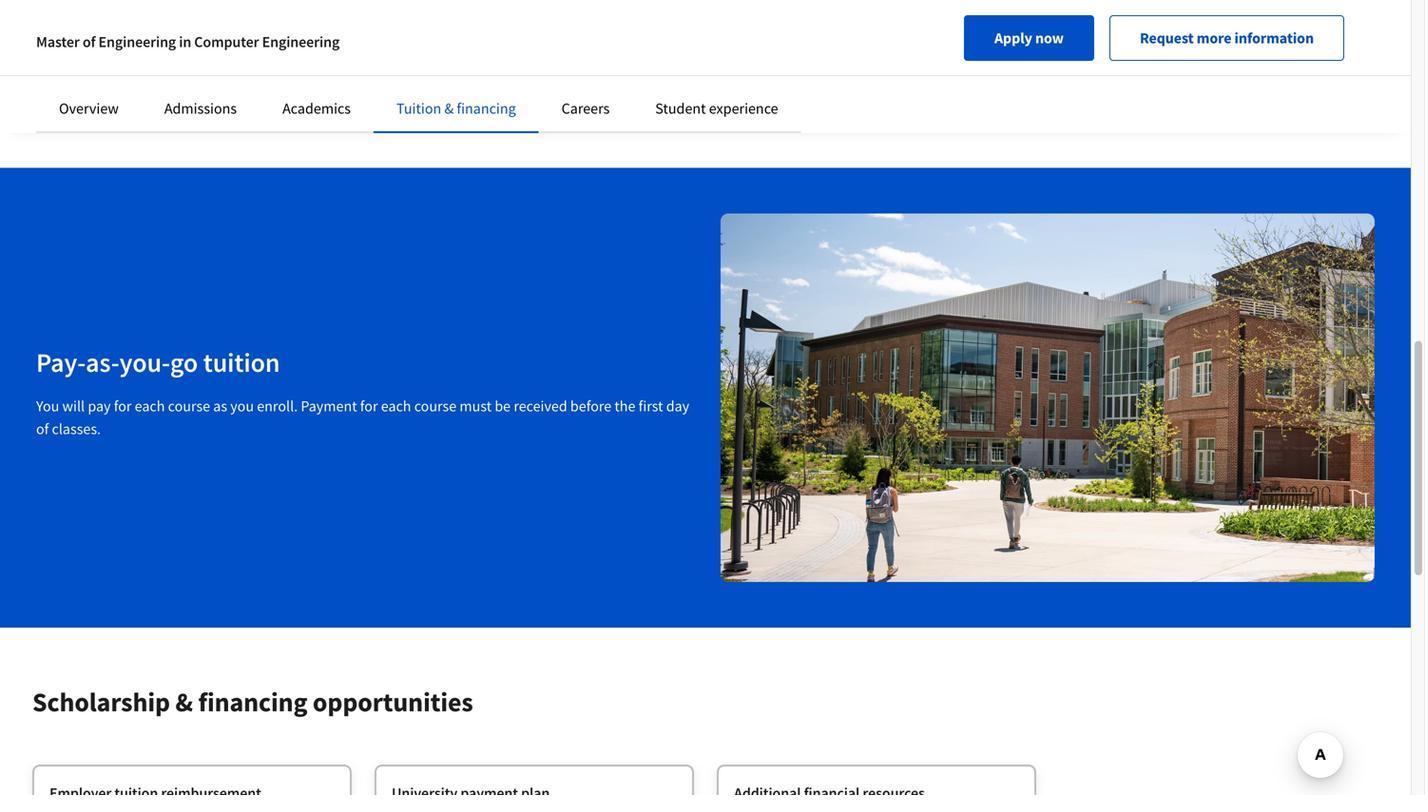 Task type: locate. For each thing, give the bounding box(es) containing it.
2 engineering from the left
[[262, 32, 340, 51]]

1 vertical spatial and
[[132, 78, 156, 97]]

pay
[[88, 397, 111, 416]]

you
[[569, 78, 593, 97], [230, 397, 254, 416]]

apply
[[995, 29, 1033, 48]]

& right scholarship
[[175, 685, 193, 718]]

will inside 100% ivy league, 100% online you will learn from the same faculty, receive the same diploma, and work on projects similar to those delivered on campus at dartmouth.
[[98, 56, 120, 75]]

you right as
[[230, 397, 254, 416]]

for inside pursue the program online at your own pace and schedule, keeping you flexible for family, work, or other responsibilities.
[[645, 78, 663, 97]]

in
[[179, 32, 191, 51]]

1 horizontal spatial engineering
[[262, 32, 340, 51]]

schedule,
[[826, 56, 888, 75]]

at right campus
[[125, 101, 138, 120]]

you up classes.
[[36, 397, 59, 416]]

of
[[83, 32, 96, 51], [36, 420, 49, 439]]

at left your
[[688, 56, 700, 75]]

100%
[[72, 33, 108, 52], [186, 33, 222, 52]]

engineering up faculty,
[[262, 32, 340, 51]]

similar
[[268, 78, 311, 97]]

from
[[159, 56, 189, 75]]

1 horizontal spatial &
[[445, 99, 454, 118]]

the
[[193, 56, 213, 75], [351, 56, 372, 75], [563, 56, 584, 75], [615, 397, 636, 416]]

admissions
[[164, 99, 237, 118]]

information
[[1235, 29, 1314, 48]]

of inside the "you will pay for each course as you enroll. payment for each course must be received before the first day of classes."
[[36, 420, 49, 439]]

learn
[[124, 56, 156, 75]]

will up diploma,
[[98, 56, 120, 75]]

for right payment
[[360, 397, 378, 416]]

0 vertical spatial financing
[[457, 99, 516, 118]]

keeping
[[516, 78, 566, 97]]

0 horizontal spatial engineering
[[98, 32, 176, 51]]

1 vertical spatial &
[[175, 685, 193, 718]]

0 horizontal spatial financing
[[198, 685, 308, 718]]

1 horizontal spatial and
[[799, 56, 823, 75]]

classes.
[[52, 420, 101, 439]]

course left must
[[414, 397, 457, 416]]

1 horizontal spatial for
[[360, 397, 378, 416]]

0 vertical spatial you
[[72, 56, 95, 75]]

1 horizontal spatial will
[[98, 56, 120, 75]]

at inside 100% ivy league, 100% online you will learn from the same faculty, receive the same diploma, and work on projects similar to those delivered on campus at dartmouth.
[[125, 101, 138, 120]]

0 horizontal spatial course
[[168, 397, 210, 416]]

other
[[767, 78, 801, 97]]

your
[[703, 56, 732, 75]]

1 horizontal spatial online
[[645, 56, 685, 75]]

the right pursue
[[563, 56, 584, 75]]

0 horizontal spatial you
[[230, 397, 254, 416]]

the inside the "you will pay for each course as you enroll. payment for each course must be received before the first day of classes."
[[615, 397, 636, 416]]

each
[[135, 397, 165, 416], [381, 397, 411, 416]]

you up diploma,
[[72, 56, 95, 75]]

same up delivered
[[375, 56, 410, 75]]

financing for tuition
[[457, 99, 516, 118]]

1 horizontal spatial you
[[72, 56, 95, 75]]

now
[[1036, 29, 1064, 48]]

diploma,
[[72, 78, 129, 97]]

1 horizontal spatial 100%
[[186, 33, 222, 52]]

on
[[194, 78, 211, 97], [432, 78, 448, 97]]

0 vertical spatial online
[[225, 33, 265, 52]]

0 horizontal spatial same
[[217, 56, 251, 75]]

course left as
[[168, 397, 210, 416]]

engineering
[[98, 32, 176, 51], [262, 32, 340, 51]]

1 horizontal spatial you
[[569, 78, 593, 97]]

2 on from the left
[[432, 78, 448, 97]]

and
[[799, 56, 823, 75], [132, 78, 156, 97]]

1 horizontal spatial course
[[414, 397, 457, 416]]

scholarship
[[32, 685, 170, 718]]

1 vertical spatial you
[[36, 397, 59, 416]]

tuition
[[397, 99, 442, 118]]

own
[[735, 56, 763, 75]]

course
[[168, 397, 210, 416], [414, 397, 457, 416]]

you-
[[120, 346, 170, 379]]

online inside pursue the program online at your own pace and schedule, keeping you flexible for family, work, or other responsibilities.
[[645, 56, 685, 75]]

will
[[98, 56, 120, 75], [62, 397, 85, 416]]

1 vertical spatial online
[[645, 56, 685, 75]]

1 horizontal spatial same
[[375, 56, 410, 75]]

pace
[[766, 56, 796, 75]]

tuition & financing
[[397, 99, 516, 118]]

at
[[688, 56, 700, 75], [125, 101, 138, 120]]

and down learn on the top left of the page
[[132, 78, 156, 97]]

experience
[[709, 99, 778, 118]]

engineering up learn on the top left of the page
[[98, 32, 176, 51]]

0 horizontal spatial each
[[135, 397, 165, 416]]

0 horizontal spatial online
[[225, 33, 265, 52]]

and right "pace"
[[799, 56, 823, 75]]

& right tuition
[[445, 99, 454, 118]]

&
[[445, 99, 454, 118], [175, 685, 193, 718]]

1 horizontal spatial of
[[83, 32, 96, 51]]

1 vertical spatial you
[[230, 397, 254, 416]]

ivy
[[111, 33, 130, 52]]

same
[[217, 56, 251, 75], [375, 56, 410, 75]]

1 horizontal spatial financing
[[457, 99, 516, 118]]

the up the those
[[351, 56, 372, 75]]

0 horizontal spatial at
[[125, 101, 138, 120]]

1 each from the left
[[135, 397, 165, 416]]

1 horizontal spatial on
[[432, 78, 448, 97]]

will up classes.
[[62, 397, 85, 416]]

online inside 100% ivy league, 100% online you will learn from the same faculty, receive the same diploma, and work on projects similar to those delivered on campus at dartmouth.
[[225, 33, 265, 52]]

received
[[514, 397, 567, 416]]

for
[[645, 78, 663, 97], [114, 397, 132, 416], [360, 397, 378, 416]]

100% left ivy
[[72, 33, 108, 52]]

each down you-
[[135, 397, 165, 416]]

0 vertical spatial &
[[445, 99, 454, 118]]

& for tuition
[[445, 99, 454, 118]]

flexible
[[596, 78, 642, 97]]

overview link
[[59, 99, 119, 118]]

for right pay
[[114, 397, 132, 416]]

0 horizontal spatial 100%
[[72, 33, 108, 52]]

0 vertical spatial will
[[98, 56, 120, 75]]

you
[[72, 56, 95, 75], [36, 397, 59, 416]]

for left family,
[[645, 78, 663, 97]]

student
[[656, 99, 706, 118]]

online up family,
[[645, 56, 685, 75]]

0 horizontal spatial you
[[36, 397, 59, 416]]

0 horizontal spatial will
[[62, 397, 85, 416]]

computer
[[194, 32, 259, 51]]

0 horizontal spatial and
[[132, 78, 156, 97]]

day
[[666, 397, 690, 416]]

request
[[1140, 29, 1194, 48]]

of left classes.
[[36, 420, 49, 439]]

online up faculty,
[[225, 33, 265, 52]]

1 vertical spatial of
[[36, 420, 49, 439]]

online
[[225, 33, 265, 52], [645, 56, 685, 75]]

1 vertical spatial financing
[[198, 685, 308, 718]]

2 each from the left
[[381, 397, 411, 416]]

0 vertical spatial you
[[569, 78, 593, 97]]

2 horizontal spatial for
[[645, 78, 663, 97]]

tuition & financing link
[[397, 99, 516, 118]]

academics
[[283, 99, 351, 118]]

program
[[587, 56, 642, 75]]

0 vertical spatial of
[[83, 32, 96, 51]]

of left ivy
[[83, 32, 96, 51]]

financing
[[457, 99, 516, 118], [198, 685, 308, 718]]

work
[[159, 78, 191, 97]]

1 vertical spatial will
[[62, 397, 85, 416]]

0 horizontal spatial of
[[36, 420, 49, 439]]

100% up from
[[186, 33, 222, 52]]

0 horizontal spatial for
[[114, 397, 132, 416]]

the left first
[[615, 397, 636, 416]]

pursue the program online at your own pace and schedule, keeping you flexible for family, work, or other responsibilities.
[[516, 56, 888, 120]]

on up admissions link
[[194, 78, 211, 97]]

0 horizontal spatial &
[[175, 685, 193, 718]]

must
[[460, 397, 492, 416]]

as-
[[86, 346, 120, 379]]

on up tuition & financing link
[[432, 78, 448, 97]]

dartmouth.
[[141, 101, 215, 120]]

at inside pursue the program online at your own pace and schedule, keeping you flexible for family, work, or other responsibilities.
[[688, 56, 700, 75]]

100% ivy league, 100% online you will learn from the same faculty, receive the same diploma, and work on projects similar to those delivered on campus at dartmouth.
[[72, 33, 448, 120]]

opportunities
[[313, 685, 473, 718]]

each right payment
[[381, 397, 411, 416]]

1 horizontal spatial each
[[381, 397, 411, 416]]

0 vertical spatial and
[[799, 56, 823, 75]]

faculty,
[[254, 56, 300, 75]]

1 vertical spatial at
[[125, 101, 138, 120]]

0 horizontal spatial on
[[194, 78, 211, 97]]

you up careers link
[[569, 78, 593, 97]]

more
[[1197, 29, 1232, 48]]

0 vertical spatial at
[[688, 56, 700, 75]]

projects
[[214, 78, 265, 97]]

same up projects at left
[[217, 56, 251, 75]]

1 horizontal spatial at
[[688, 56, 700, 75]]



Task type: vqa. For each thing, say whether or not it's contained in the screenshot.
the bottommost the 'skill'
no



Task type: describe. For each thing, give the bounding box(es) containing it.
as
[[213, 397, 227, 416]]

student experience
[[656, 99, 778, 118]]

enroll.
[[257, 397, 298, 416]]

and inside 100% ivy league, 100% online you will learn from the same faculty, receive the same diploma, and work on projects similar to those delivered on campus at dartmouth.
[[132, 78, 156, 97]]

league,
[[133, 33, 183, 52]]

work,
[[711, 78, 747, 97]]

campus
[[72, 101, 122, 120]]

delivered
[[369, 78, 429, 97]]

and inside pursue the program online at your own pace and schedule, keeping you flexible for family, work, or other responsibilities.
[[799, 56, 823, 75]]

you inside the "you will pay for each course as you enroll. payment for each course must be received before the first day of classes."
[[36, 397, 59, 416]]

receive
[[303, 56, 348, 75]]

request more information button
[[1110, 15, 1345, 61]]

student experience link
[[656, 99, 778, 118]]

overview
[[59, 99, 119, 118]]

family,
[[666, 78, 708, 97]]

pursue
[[516, 56, 560, 75]]

you inside pursue the program online at your own pace and schedule, keeping you flexible for family, work, or other responsibilities.
[[569, 78, 593, 97]]

1 100% from the left
[[72, 33, 108, 52]]

go
[[170, 346, 198, 379]]

1 course from the left
[[168, 397, 210, 416]]

2 course from the left
[[414, 397, 457, 416]]

you will pay for each course as you enroll. payment for each course must be received before the first day of classes.
[[36, 397, 690, 439]]

master of engineering in computer engineering
[[36, 32, 340, 51]]

careers
[[562, 99, 610, 118]]

you inside 100% ivy league, 100% online you will learn from the same faculty, receive the same diploma, and work on projects similar to those delivered on campus at dartmouth.
[[72, 56, 95, 75]]

first
[[639, 397, 663, 416]]

pay-
[[36, 346, 86, 379]]

or
[[750, 78, 764, 97]]

1 same from the left
[[217, 56, 251, 75]]

those
[[331, 78, 366, 97]]

you inside the "you will pay for each course as you enroll. payment for each course must be received before the first day of classes."
[[230, 397, 254, 416]]

will inside the "you will pay for each course as you enroll. payment for each course must be received before the first day of classes."
[[62, 397, 85, 416]]

payment
[[301, 397, 357, 416]]

financing for scholarship
[[198, 685, 308, 718]]

2 100% from the left
[[186, 33, 222, 52]]

apply now button
[[964, 15, 1095, 61]]

1 on from the left
[[194, 78, 211, 97]]

& for scholarship
[[175, 685, 193, 718]]

the down master of engineering in computer engineering
[[193, 56, 213, 75]]

admissions link
[[164, 99, 237, 118]]

master
[[36, 32, 80, 51]]

1 engineering from the left
[[98, 32, 176, 51]]

request more information
[[1140, 29, 1314, 48]]

to
[[314, 78, 328, 97]]

tuition
[[203, 346, 280, 379]]

before
[[571, 397, 612, 416]]

the inside pursue the program online at your own pace and schedule, keeping you flexible for family, work, or other responsibilities.
[[563, 56, 584, 75]]

careers link
[[562, 99, 610, 118]]

responsibilities.
[[516, 101, 616, 120]]

pay-as-you-go tuition
[[36, 346, 285, 379]]

be
[[495, 397, 511, 416]]

scholarship & financing opportunities
[[32, 685, 473, 718]]

academics link
[[283, 99, 351, 118]]

apply now
[[995, 29, 1064, 48]]

2 same from the left
[[375, 56, 410, 75]]



